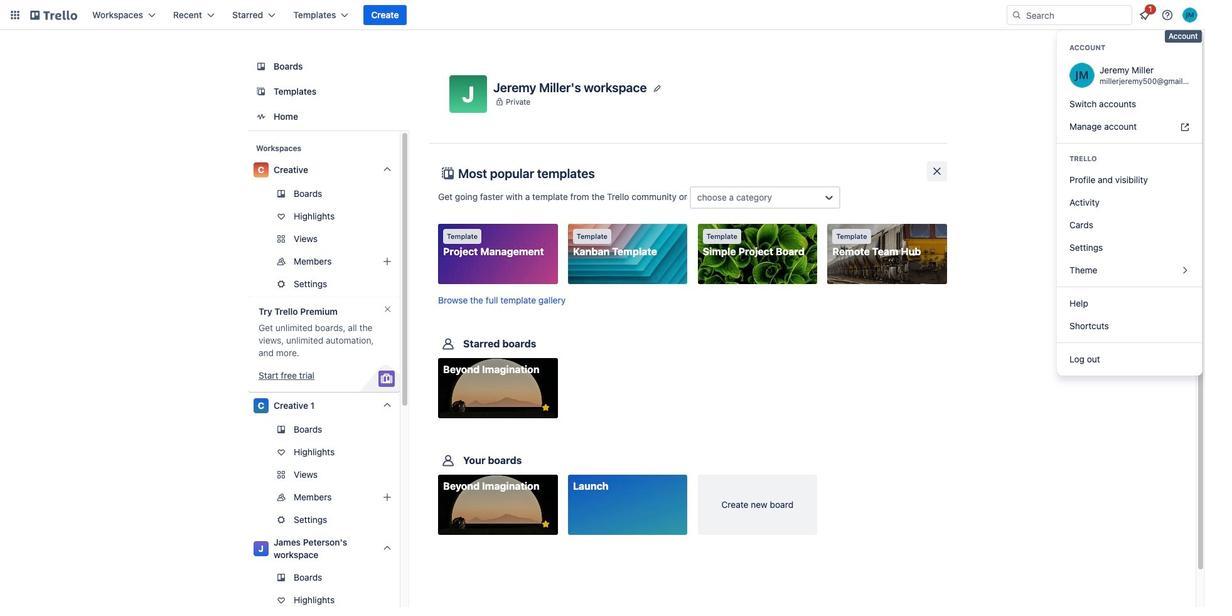Task type: describe. For each thing, give the bounding box(es) containing it.
home image
[[254, 109, 269, 124]]

3 forward image from the top
[[398, 490, 413, 506]]

template board image
[[254, 84, 269, 99]]

1 forward image from the top
[[398, 232, 413, 247]]

jeremy miller (jeremymiller198) image
[[1070, 63, 1095, 88]]

open information menu image
[[1162, 9, 1174, 21]]

jeremy miller (jeremymiller198) image
[[1183, 8, 1198, 23]]

2 click to unstar this board. it will be removed from your starred list. image from the top
[[540, 520, 552, 531]]

Search field
[[1007, 5, 1133, 25]]

1 forward image from the top
[[398, 277, 413, 292]]



Task type: vqa. For each thing, say whether or not it's contained in the screenshot.
the Color: yellow, title: "Copy Request" element to the right
no



Task type: locate. For each thing, give the bounding box(es) containing it.
add image
[[380, 254, 395, 269]]

4 forward image from the top
[[398, 513, 413, 528]]

forward image
[[398, 277, 413, 292], [398, 468, 413, 483]]

click to unstar this board. it will be removed from your starred list. image
[[540, 403, 552, 414], [540, 520, 552, 531]]

primary element
[[0, 0, 1206, 30]]

back to home image
[[30, 5, 77, 25]]

tooltip
[[1166, 30, 1202, 42]]

1 vertical spatial forward image
[[398, 468, 413, 483]]

board image
[[254, 59, 269, 74]]

add image
[[380, 490, 395, 506]]

2 forward image from the top
[[398, 254, 413, 269]]

1 vertical spatial click to unstar this board. it will be removed from your starred list. image
[[540, 520, 552, 531]]

0 vertical spatial forward image
[[398, 277, 413, 292]]

2 forward image from the top
[[398, 468, 413, 483]]

forward image
[[398, 232, 413, 247], [398, 254, 413, 269], [398, 490, 413, 506], [398, 513, 413, 528]]

1 click to unstar this board. it will be removed from your starred list. image from the top
[[540, 403, 552, 414]]

search image
[[1012, 10, 1022, 20]]

1 notification image
[[1138, 8, 1153, 23]]

0 vertical spatial click to unstar this board. it will be removed from your starred list. image
[[540, 403, 552, 414]]



